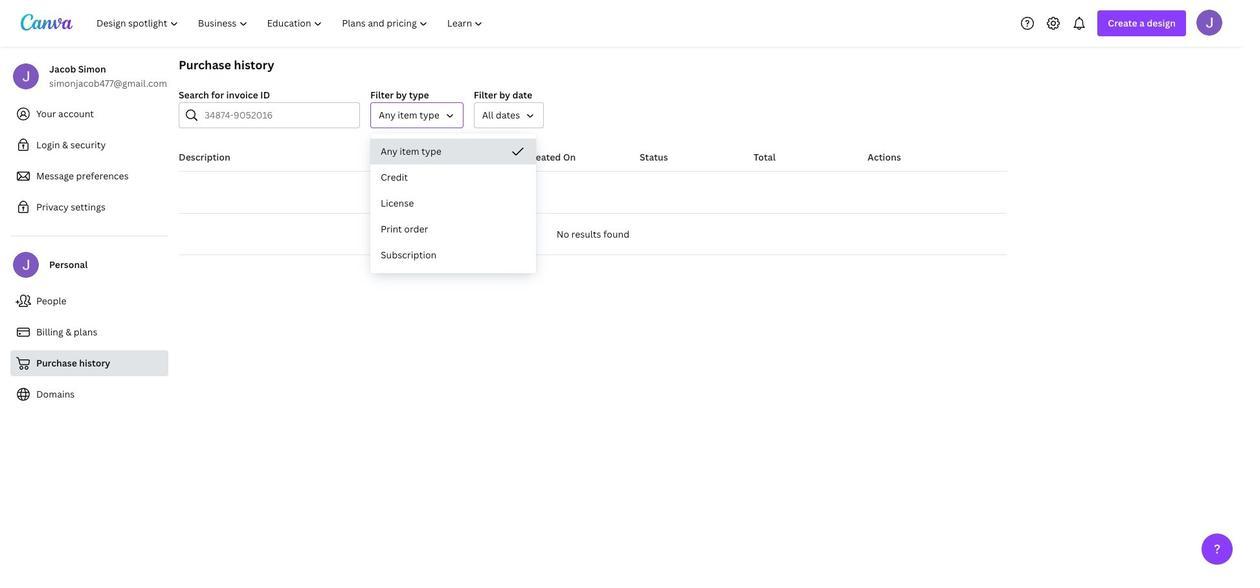 Task type: vqa. For each thing, say whether or not it's contained in the screenshot.
5th option from the top of the page
yes



Task type: locate. For each thing, give the bounding box(es) containing it.
top level navigation element
[[88, 10, 495, 36]]

2 option from the top
[[371, 165, 536, 190]]

None button
[[371, 102, 464, 128], [474, 102, 544, 128], [371, 102, 464, 128], [474, 102, 544, 128]]

34874-9052016 text field
[[205, 103, 352, 128]]

list box
[[371, 139, 536, 268]]

option
[[371, 139, 536, 165], [371, 165, 536, 190], [371, 190, 536, 216], [371, 216, 536, 242], [371, 242, 536, 268]]

3 option from the top
[[371, 190, 536, 216]]

4 option from the top
[[371, 216, 536, 242]]



Task type: describe. For each thing, give the bounding box(es) containing it.
1 option from the top
[[371, 139, 536, 165]]

jacob simon image
[[1197, 9, 1223, 35]]

5 option from the top
[[371, 242, 536, 268]]



